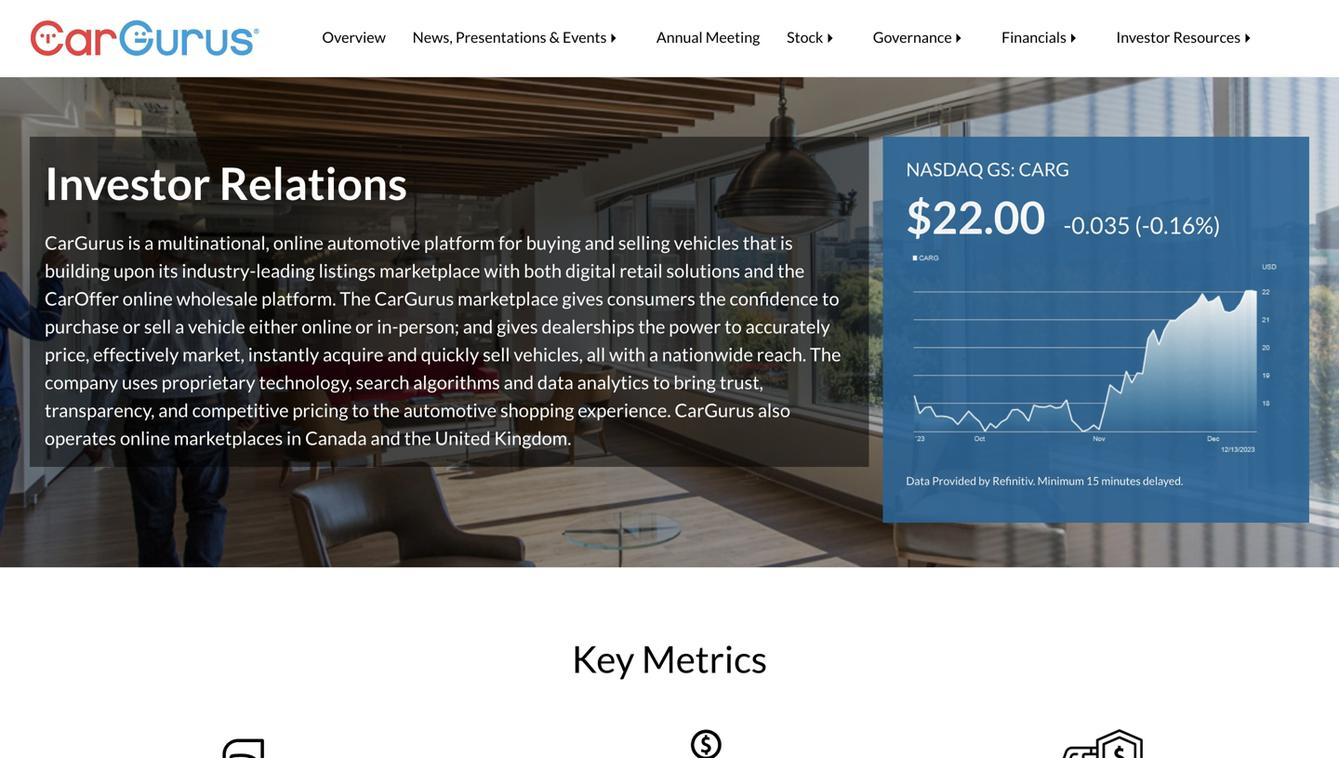 Task type: describe. For each thing, give the bounding box(es) containing it.
investor resources
[[1117, 28, 1241, 46]]

pricing
[[293, 399, 348, 422]]

experience.
[[578, 399, 671, 422]]

provided
[[933, 474, 977, 487]]

0 vertical spatial with
[[484, 260, 520, 282]]

0 vertical spatial a
[[144, 232, 154, 254]]

key metrics
[[572, 636, 768, 681]]

and right canada at the left
[[371, 427, 401, 450]]

and down proprietary
[[158, 399, 189, 422]]

1 vertical spatial automotive
[[404, 399, 497, 422]]

data
[[907, 474, 930, 487]]

leading
[[256, 260, 315, 282]]

operates
[[45, 427, 116, 450]]

financials link
[[989, 15, 1103, 60]]

both
[[524, 260, 562, 282]]

that
[[743, 232, 777, 254]]

search
[[356, 371, 410, 394]]

minimum
[[1038, 474, 1085, 487]]

0 horizontal spatial cargurus
[[45, 232, 124, 254]]

overview
[[322, 28, 386, 46]]

instantly
[[248, 343, 319, 366]]

online up acquire
[[302, 316, 352, 338]]

vehicle
[[188, 316, 245, 338]]

2 is from the left
[[780, 232, 793, 254]]

and up shopping
[[504, 371, 534, 394]]

multinational,
[[157, 232, 270, 254]]

gs:
[[987, 158, 1016, 180]]

canada
[[305, 427, 367, 450]]

online up leading
[[273, 232, 324, 254]]

0 vertical spatial sell
[[144, 316, 171, 338]]

all
[[587, 343, 606, 366]]

trust,
[[720, 371, 764, 394]]

1 horizontal spatial sell
[[483, 343, 510, 366]]

also
[[758, 399, 791, 422]]

investor for investor resources
[[1117, 28, 1171, 46]]

relations
[[219, 156, 408, 209]]

united
[[435, 427, 491, 450]]

the left united at the bottom left
[[404, 427, 431, 450]]

the up confidence
[[778, 260, 805, 282]]

technology,
[[259, 371, 352, 394]]

resources
[[1174, 28, 1241, 46]]

caroffer
[[45, 288, 119, 310]]

data
[[538, 371, 574, 394]]

in
[[287, 427, 302, 450]]

1 vertical spatial the
[[810, 343, 842, 366]]

to down search on the left of page
[[352, 399, 369, 422]]

bring
[[674, 371, 716, 394]]

buying
[[526, 232, 581, 254]]

0 horizontal spatial the
[[340, 288, 371, 310]]

15
[[1087, 474, 1100, 487]]

selling
[[619, 232, 671, 254]]

building
[[45, 260, 110, 282]]

stock
[[787, 28, 824, 46]]

carg
[[1019, 158, 1070, 180]]

price,
[[45, 343, 90, 366]]

and up digital
[[585, 232, 615, 254]]

&
[[550, 28, 560, 46]]

nasdaq gs: carg $22.00 -0.035 (-0.16%)
[[907, 158, 1221, 243]]

key
[[572, 636, 635, 681]]

by
[[979, 474, 991, 487]]

competitive
[[192, 399, 289, 422]]

listings
[[319, 260, 376, 282]]

presentations
[[456, 28, 547, 46]]

acquire
[[323, 343, 384, 366]]

quickly
[[421, 343, 479, 366]]

0 vertical spatial automotive
[[327, 232, 421, 254]]

transparency,
[[45, 399, 155, 422]]

accurately
[[746, 316, 831, 338]]

nasdaq
[[907, 158, 984, 180]]

kingdom.
[[494, 427, 572, 450]]

effectively
[[93, 343, 179, 366]]

confidence
[[730, 288, 819, 310]]

annual
[[657, 28, 703, 46]]

$22.00
[[907, 190, 1046, 243]]

minutes
[[1102, 474, 1141, 487]]

investor resources link
[[1103, 15, 1278, 60]]

financials
[[1002, 28, 1067, 46]]

and up quickly at the left
[[463, 316, 493, 338]]

overview link
[[309, 15, 399, 60]]

platform.
[[262, 288, 336, 310]]

1 is from the left
[[128, 232, 141, 254]]

events
[[563, 28, 607, 46]]

and down the that
[[744, 260, 774, 282]]

uses
[[122, 371, 158, 394]]

meeting
[[706, 28, 760, 46]]

annual meeting link
[[643, 15, 774, 60]]



Task type: vqa. For each thing, say whether or not it's contained in the screenshot.
is
yes



Task type: locate. For each thing, give the bounding box(es) containing it.
1 horizontal spatial with
[[609, 343, 646, 366]]

delayed.
[[1143, 474, 1184, 487]]

metrics
[[642, 636, 768, 681]]

analytics
[[577, 371, 649, 394]]

with down for
[[484, 260, 520, 282]]

person;
[[399, 316, 460, 338]]

stock chart for carg image
[[907, 250, 1287, 454]]

gives up dealerships at the top
[[562, 288, 604, 310]]

with right all
[[609, 343, 646, 366]]

1 vertical spatial gives
[[497, 316, 538, 338]]

1 vertical spatial cargurus
[[375, 288, 454, 310]]

dealerships
[[542, 316, 635, 338]]

digital
[[566, 260, 616, 282]]

sell right quickly at the left
[[483, 343, 510, 366]]

1 horizontal spatial or
[[356, 316, 373, 338]]

news, presentations & events
[[413, 28, 607, 46]]

marketplaces
[[174, 427, 283, 450]]

investor
[[1117, 28, 1171, 46], [45, 156, 211, 209]]

wholesale
[[176, 288, 258, 310]]

0 vertical spatial gives
[[562, 288, 604, 310]]

is
[[128, 232, 141, 254], [780, 232, 793, 254]]

vehicles,
[[514, 343, 583, 366]]

is right the that
[[780, 232, 793, 254]]

news, presentations & events link
[[399, 15, 643, 60]]

0 horizontal spatial investor
[[45, 156, 211, 209]]

news,
[[413, 28, 453, 46]]

reach.
[[757, 343, 807, 366]]

market,
[[183, 343, 245, 366]]

2 vertical spatial cargurus
[[675, 399, 755, 422]]

platform
[[424, 232, 495, 254]]

consumers
[[607, 288, 696, 310]]

the down solutions
[[699, 288, 726, 310]]

governance link
[[860, 15, 989, 60]]

0 horizontal spatial or
[[123, 316, 141, 338]]

1 horizontal spatial gives
[[562, 288, 604, 310]]

the
[[778, 260, 805, 282], [699, 288, 726, 310], [639, 316, 666, 338], [373, 399, 400, 422], [404, 427, 431, 450]]

1 vertical spatial with
[[609, 343, 646, 366]]

governance
[[873, 28, 953, 46]]

automotive up the listings
[[327, 232, 421, 254]]

company
[[45, 371, 118, 394]]

menu bar
[[281, 0, 1305, 74]]

cargurus is a multinational, online automotive platform for buying and selling vehicles that is building upon its industry-leading listings marketplace with both digital retail solutions and the caroffer online wholesale platform. the cargurus marketplace gives consumers the confidence to purchase or sell a vehicle either online or in-person; and gives dealerships the power to accurately price, effectively market, instantly acquire and quickly sell vehicles, all with a nationwide reach. the company uses proprietary technology, search algorithms and data analytics to bring trust, transparency, and competitive pricing to the automotive shopping experience. cargurus also operates online marketplaces in canada and the united kingdom.
[[45, 232, 842, 450]]

0 vertical spatial marketplace
[[380, 260, 481, 282]]

1 vertical spatial marketplace
[[458, 288, 559, 310]]

0.16%)
[[1151, 211, 1221, 239]]

0 horizontal spatial sell
[[144, 316, 171, 338]]

0 vertical spatial the
[[340, 288, 371, 310]]

stock link
[[774, 15, 860, 60]]

either
[[249, 316, 298, 338]]

upon
[[114, 260, 155, 282]]

1 horizontal spatial is
[[780, 232, 793, 254]]

2 vertical spatial a
[[649, 343, 659, 366]]

cargurus down bring
[[675, 399, 755, 422]]

online
[[273, 232, 324, 254], [123, 288, 173, 310], [302, 316, 352, 338], [120, 427, 170, 450]]

for
[[499, 232, 523, 254]]

the down consumers
[[639, 316, 666, 338]]

or up effectively
[[123, 316, 141, 338]]

sell up effectively
[[144, 316, 171, 338]]

online down transparency,
[[120, 427, 170, 450]]

and down in-
[[387, 343, 418, 366]]

vehicles
[[674, 232, 740, 254]]

1 vertical spatial sell
[[483, 343, 510, 366]]

automotive down algorithms
[[404, 399, 497, 422]]

(-
[[1135, 211, 1151, 239]]

solutions
[[667, 260, 741, 282]]

investor up upon
[[45, 156, 211, 209]]

data provided by refinitiv. minimum 15 minutes delayed.
[[907, 474, 1184, 487]]

0 vertical spatial cargurus
[[45, 232, 124, 254]]

cargurus up building
[[45, 232, 124, 254]]

refinitiv.
[[993, 474, 1036, 487]]

investor for investor relations
[[45, 156, 211, 209]]

0.035
[[1072, 211, 1131, 239]]

-
[[1064, 211, 1072, 239]]

cargurus up the "person;"
[[375, 288, 454, 310]]

the
[[340, 288, 371, 310], [810, 343, 842, 366]]

marketplace down the "platform" in the top of the page
[[380, 260, 481, 282]]

and
[[585, 232, 615, 254], [744, 260, 774, 282], [463, 316, 493, 338], [387, 343, 418, 366], [504, 371, 534, 394], [158, 399, 189, 422], [371, 427, 401, 450]]

1 or from the left
[[123, 316, 141, 338]]

0 horizontal spatial a
[[144, 232, 154, 254]]

2 horizontal spatial cargurus
[[675, 399, 755, 422]]

cargurus logo image
[[30, 0, 260, 76]]

1 vertical spatial investor
[[45, 156, 211, 209]]

the down the listings
[[340, 288, 371, 310]]

or left in-
[[356, 316, 373, 338]]

gives
[[562, 288, 604, 310], [497, 316, 538, 338]]

marketplace
[[380, 260, 481, 282], [458, 288, 559, 310]]

sell
[[144, 316, 171, 338], [483, 343, 510, 366]]

annual meeting
[[657, 28, 760, 46]]

nationwide
[[662, 343, 754, 366]]

1 horizontal spatial investor
[[1117, 28, 1171, 46]]

the down search on the left of page
[[373, 399, 400, 422]]

industry-
[[182, 260, 256, 282]]

marketplace down both
[[458, 288, 559, 310]]

1 vertical spatial a
[[175, 316, 184, 338]]

its
[[158, 260, 178, 282]]

2 horizontal spatial a
[[649, 343, 659, 366]]

1 horizontal spatial a
[[175, 316, 184, 338]]

power
[[669, 316, 721, 338]]

1 horizontal spatial the
[[810, 343, 842, 366]]

with
[[484, 260, 520, 282], [609, 343, 646, 366]]

proprietary
[[162, 371, 255, 394]]

investor left resources
[[1117, 28, 1171, 46]]

0 vertical spatial investor
[[1117, 28, 1171, 46]]

automotive
[[327, 232, 421, 254], [404, 399, 497, 422]]

a
[[144, 232, 154, 254], [175, 316, 184, 338], [649, 343, 659, 366]]

online down upon
[[123, 288, 173, 310]]

the right reach. in the right of the page
[[810, 343, 842, 366]]

0 horizontal spatial gives
[[497, 316, 538, 338]]

0 horizontal spatial with
[[484, 260, 520, 282]]

investor inside investor resources link
[[1117, 28, 1171, 46]]

1 horizontal spatial cargurus
[[375, 288, 454, 310]]

cargurus
[[45, 232, 124, 254], [375, 288, 454, 310], [675, 399, 755, 422]]

a up analytics
[[649, 343, 659, 366]]

in-
[[377, 316, 399, 338]]

gives up vehicles,
[[497, 316, 538, 338]]

2 or from the left
[[356, 316, 373, 338]]

is up upon
[[128, 232, 141, 254]]

investor relations
[[45, 156, 408, 209]]

shopping
[[501, 399, 574, 422]]

or
[[123, 316, 141, 338], [356, 316, 373, 338]]

algorithms
[[413, 371, 500, 394]]

a up upon
[[144, 232, 154, 254]]

to up nationwide
[[725, 316, 742, 338]]

retail
[[620, 260, 663, 282]]

a left vehicle
[[175, 316, 184, 338]]

menu bar containing overview
[[281, 0, 1305, 74]]

0 horizontal spatial is
[[128, 232, 141, 254]]

to left bring
[[653, 371, 670, 394]]

to up accurately
[[822, 288, 840, 310]]



